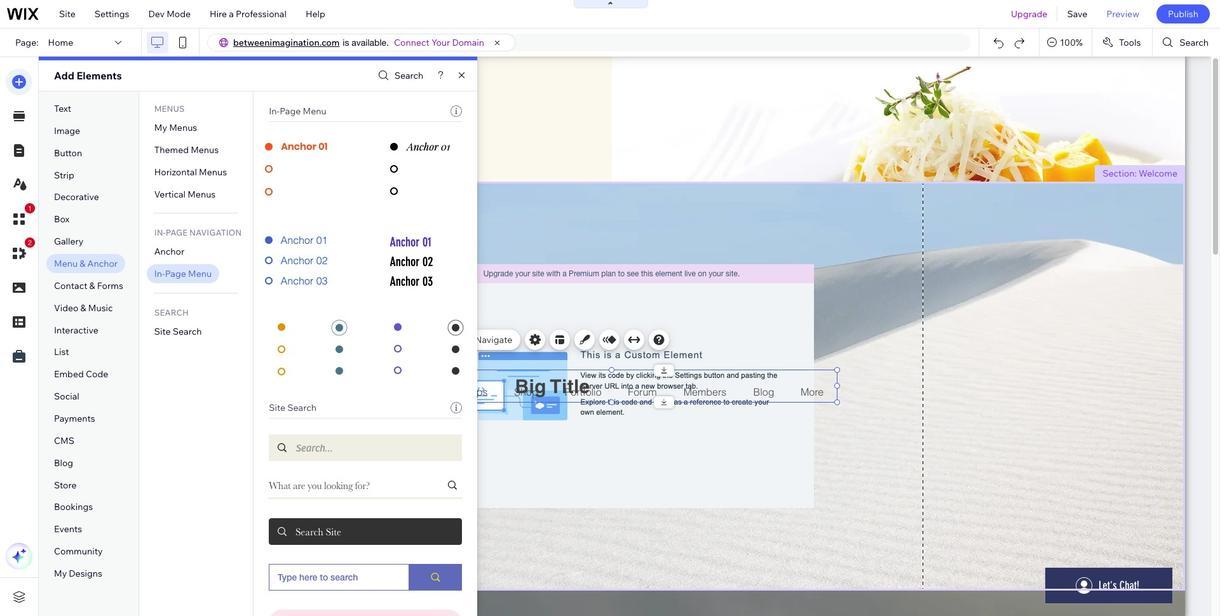 Task type: describe. For each thing, give the bounding box(es) containing it.
2 vertical spatial in-
[[154, 268, 165, 280]]

menus up the my menus
[[154, 104, 185, 114]]

designs
[[69, 568, 102, 580]]

menus for themed
[[191, 144, 219, 156]]

in-page navigation
[[154, 228, 242, 238]]

button
[[54, 147, 82, 159]]

domain
[[452, 37, 484, 48]]

100%
[[1060, 37, 1083, 48]]

dev mode
[[148, 8, 191, 20]]

text
[[54, 103, 71, 114]]

my for my menus
[[154, 122, 167, 133]]

0 vertical spatial anchor
[[154, 246, 184, 258]]

save button
[[1058, 0, 1097, 28]]

elements
[[77, 69, 122, 82]]

menus for horizontal
[[199, 166, 227, 178]]

1 horizontal spatial search button
[[1153, 29, 1220, 57]]

help
[[306, 8, 325, 20]]

store
[[54, 480, 77, 491]]

dev
[[148, 8, 165, 20]]

0 horizontal spatial site search
[[154, 326, 202, 338]]

2 button
[[6, 238, 35, 267]]

contact & forms
[[54, 280, 123, 292]]

music
[[88, 302, 113, 314]]

1
[[28, 205, 32, 212]]

my designs
[[54, 568, 102, 580]]

add
[[54, 69, 74, 82]]

horizontal for horizontal menus
[[154, 166, 197, 178]]

publish
[[1168, 8, 1199, 20]]

professional
[[236, 8, 287, 20]]

1 vertical spatial anchor
[[87, 258, 118, 269]]

connect
[[394, 37, 429, 48]]

menus for vertical
[[188, 188, 216, 200]]

horizontal menu
[[390, 360, 448, 370]]

tools button
[[1092, 29, 1152, 57]]

welcome
[[1139, 168, 1178, 179]]

publish button
[[1157, 4, 1210, 24]]

contact
[[54, 280, 87, 292]]

hire a professional
[[210, 8, 287, 20]]

decorative
[[54, 192, 99, 203]]

gallery
[[54, 236, 83, 247]]

list
[[54, 347, 69, 358]]

& for menu
[[80, 258, 85, 269]]

manage
[[395, 334, 429, 346]]

navigation
[[189, 228, 242, 238]]

social
[[54, 391, 79, 402]]

themed
[[154, 144, 189, 156]]

community
[[54, 546, 103, 557]]

your
[[431, 37, 450, 48]]

cms
[[54, 435, 74, 447]]

forms
[[97, 280, 123, 292]]

vertical menus
[[154, 188, 216, 200]]



Task type: locate. For each thing, give the bounding box(es) containing it.
0 horizontal spatial site
[[59, 8, 76, 20]]

0 vertical spatial in-
[[269, 105, 280, 117]]

a
[[229, 8, 234, 20]]

preview button
[[1097, 0, 1149, 28]]

2 vertical spatial &
[[80, 302, 86, 314]]

add elements
[[54, 69, 122, 82]]

0 horizontal spatial in-page menu
[[154, 268, 212, 280]]

horizontal menus
[[154, 166, 227, 178]]

0 vertical spatial site
[[59, 8, 76, 20]]

search button down publish button
[[1153, 29, 1220, 57]]

0 horizontal spatial anchor
[[87, 258, 118, 269]]

anchor down in-page navigation
[[154, 246, 184, 258]]

image
[[54, 125, 80, 137]]

1 vertical spatial site
[[154, 326, 171, 338]]

strip
[[54, 169, 74, 181]]

my left designs
[[54, 568, 67, 580]]

0 vertical spatial my
[[154, 122, 167, 133]]

is available. connect your domain
[[343, 37, 484, 48]]

mode
[[167, 8, 191, 20]]

site search
[[154, 326, 202, 338], [269, 402, 316, 414]]

preview
[[1107, 8, 1139, 20]]

& for contact
[[89, 280, 95, 292]]

tools
[[1119, 37, 1141, 48]]

manage menu
[[395, 334, 454, 346]]

0 vertical spatial site search
[[154, 326, 202, 338]]

vertical
[[154, 188, 186, 200]]

menus down 'horizontal menus'
[[188, 188, 216, 200]]

blog
[[54, 457, 73, 469]]

1 horizontal spatial site
[[154, 326, 171, 338]]

in-
[[269, 105, 280, 117], [154, 228, 166, 238], [154, 268, 165, 280]]

100% button
[[1040, 29, 1092, 57]]

is
[[343, 37, 349, 48]]

my menus
[[154, 122, 197, 133]]

menu
[[303, 105, 326, 117], [54, 258, 78, 269], [188, 268, 212, 280], [431, 334, 454, 346], [428, 360, 448, 370]]

embed
[[54, 369, 84, 380]]

settings
[[95, 8, 129, 20]]

my for my designs
[[54, 568, 67, 580]]

section: welcome
[[1103, 168, 1178, 179]]

0 horizontal spatial search button
[[375, 66, 423, 85]]

&
[[80, 258, 85, 269], [89, 280, 95, 292], [80, 302, 86, 314]]

hire
[[210, 8, 227, 20]]

in-page menu
[[269, 105, 326, 117], [154, 268, 212, 280]]

horizontal
[[154, 166, 197, 178], [390, 360, 426, 370]]

anchor up "forms"
[[87, 258, 118, 269]]

2 vertical spatial page
[[165, 268, 186, 280]]

& for video
[[80, 302, 86, 314]]

0 vertical spatial &
[[80, 258, 85, 269]]

navigate
[[475, 334, 512, 346]]

1 vertical spatial horizontal
[[390, 360, 426, 370]]

home
[[48, 37, 73, 48]]

& left "forms"
[[89, 280, 95, 292]]

1 horizontal spatial my
[[154, 122, 167, 133]]

1 vertical spatial my
[[54, 568, 67, 580]]

0 vertical spatial horizontal
[[154, 166, 197, 178]]

my up themed
[[154, 122, 167, 133]]

available.
[[352, 37, 389, 48]]

2
[[28, 239, 32, 247]]

my
[[154, 122, 167, 133], [54, 568, 67, 580]]

& up contact & forms on the top left
[[80, 258, 85, 269]]

page
[[280, 105, 301, 117], [166, 228, 188, 238], [165, 268, 186, 280]]

menu & anchor
[[54, 258, 118, 269]]

payments
[[54, 413, 95, 425]]

betweenimagination.com
[[233, 37, 340, 48]]

menus up themed menus at the left top of page
[[169, 122, 197, 133]]

code
[[86, 369, 108, 380]]

2 horizontal spatial site
[[269, 402, 285, 414]]

1 vertical spatial search button
[[375, 66, 423, 85]]

1 vertical spatial &
[[89, 280, 95, 292]]

menus
[[154, 104, 185, 114], [169, 122, 197, 133], [191, 144, 219, 156], [199, 166, 227, 178], [188, 188, 216, 200]]

anchor
[[154, 246, 184, 258], [87, 258, 118, 269]]

site
[[59, 8, 76, 20], [154, 326, 171, 338], [269, 402, 285, 414]]

horizontal down manage
[[390, 360, 426, 370]]

0 vertical spatial page
[[280, 105, 301, 117]]

1 vertical spatial in-
[[154, 228, 166, 238]]

1 horizontal spatial horizontal
[[390, 360, 426, 370]]

0 vertical spatial in-page menu
[[269, 105, 326, 117]]

horizontal for horizontal menu
[[390, 360, 426, 370]]

video & music
[[54, 302, 113, 314]]

menus down themed menus at the left top of page
[[199, 166, 227, 178]]

horizontal down themed
[[154, 166, 197, 178]]

interactive
[[54, 324, 98, 336]]

1 vertical spatial in-page menu
[[154, 268, 212, 280]]

1 button
[[6, 203, 35, 233]]

1 horizontal spatial anchor
[[154, 246, 184, 258]]

menus for my
[[169, 122, 197, 133]]

2 vertical spatial site
[[269, 402, 285, 414]]

search
[[1180, 37, 1209, 48], [394, 70, 423, 81], [154, 308, 189, 318], [173, 326, 202, 338], [287, 402, 316, 414]]

video
[[54, 302, 78, 314]]

upgrade
[[1011, 8, 1048, 20]]

themed menus
[[154, 144, 219, 156]]

1 vertical spatial site search
[[269, 402, 316, 414]]

0 vertical spatial search button
[[1153, 29, 1220, 57]]

bookings
[[54, 502, 93, 513]]

embed code
[[54, 369, 108, 380]]

events
[[54, 524, 82, 535]]

search button
[[1153, 29, 1220, 57], [375, 66, 423, 85]]

0 horizontal spatial my
[[54, 568, 67, 580]]

& right video
[[80, 302, 86, 314]]

1 vertical spatial page
[[166, 228, 188, 238]]

menus up 'horizontal menus'
[[191, 144, 219, 156]]

section:
[[1103, 168, 1137, 179]]

0 horizontal spatial horizontal
[[154, 166, 197, 178]]

save
[[1067, 8, 1088, 20]]

box
[[54, 214, 70, 225]]

1 horizontal spatial in-page menu
[[269, 105, 326, 117]]

search button down connect on the top
[[375, 66, 423, 85]]

1 horizontal spatial site search
[[269, 402, 316, 414]]



Task type: vqa. For each thing, say whether or not it's contained in the screenshot.
Add Elements at the top
yes



